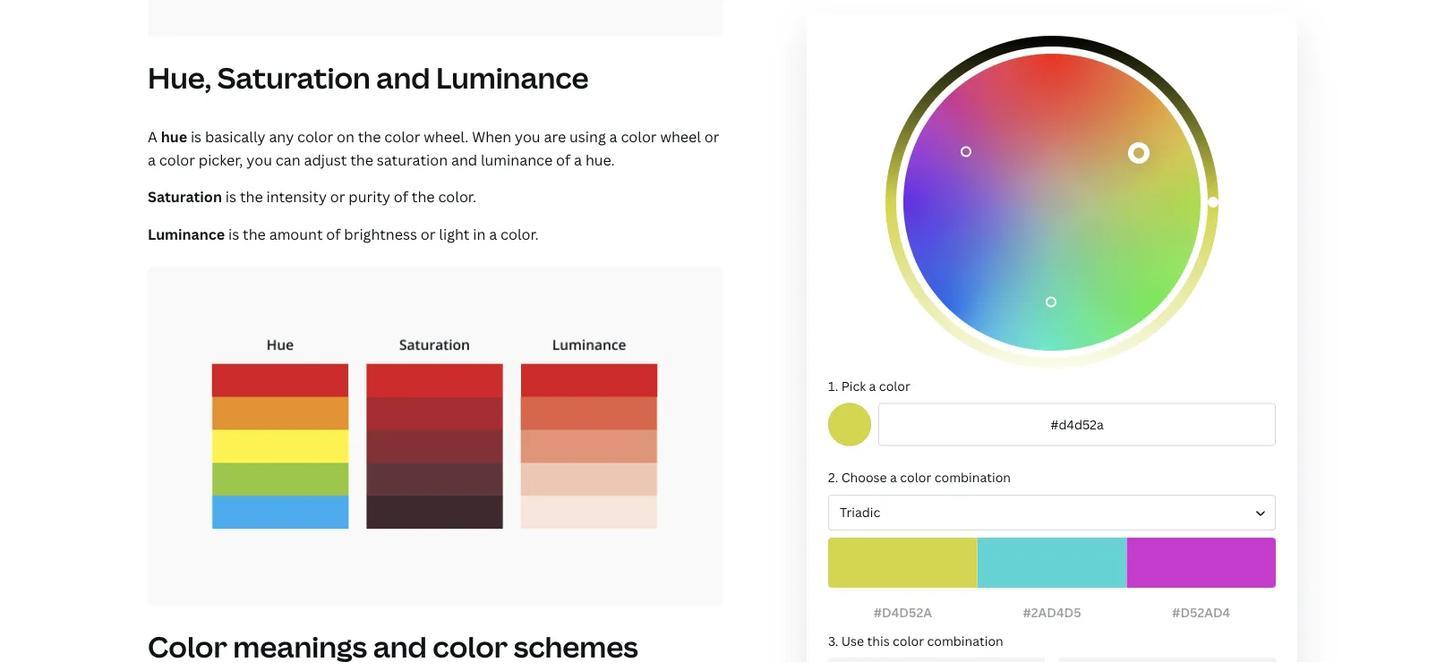 Task type: vqa. For each thing, say whether or not it's contained in the screenshot.
Saturation is the intensity or purity of the color.
yes



Task type: locate. For each thing, give the bounding box(es) containing it.
0 vertical spatial or
[[704, 127, 719, 146]]

2. choose a color combination
[[828, 469, 1011, 486]]

1 vertical spatial combination
[[927, 632, 1004, 649]]

on
[[337, 127, 354, 146]]

2 vertical spatial of
[[326, 224, 341, 244]]

triadic button
[[828, 495, 1276, 531]]

1 vertical spatial luminance
[[148, 224, 225, 244]]

is right hue
[[191, 127, 202, 146]]

color
[[297, 127, 333, 146], [384, 127, 420, 146], [621, 127, 657, 146], [159, 150, 195, 169], [879, 377, 911, 394], [900, 469, 932, 486], [893, 632, 924, 649]]

color right this
[[893, 632, 924, 649]]

of down are
[[556, 150, 571, 169]]

0 horizontal spatial you
[[247, 150, 272, 169]]

saturation
[[377, 150, 448, 169]]

and
[[376, 58, 430, 97], [451, 150, 477, 169]]

or
[[704, 127, 719, 146], [330, 187, 345, 206], [421, 224, 436, 244]]

combination
[[935, 469, 1011, 486], [927, 632, 1004, 649]]

or left purity
[[330, 187, 345, 206]]

intensity
[[266, 187, 327, 206]]

a right the pick
[[869, 377, 876, 394]]

slider
[[886, 36, 1219, 369]]

luminance
[[436, 58, 589, 97], [148, 224, 225, 244]]

1 vertical spatial of
[[394, 187, 408, 206]]

2 horizontal spatial of
[[556, 150, 571, 169]]

a down a
[[148, 150, 156, 169]]

of right amount
[[326, 224, 341, 244]]

color up the saturation
[[384, 127, 420, 146]]

2 vertical spatial is
[[228, 224, 239, 244]]

is left amount
[[228, 224, 239, 244]]

color left "wheel"
[[621, 127, 657, 146]]

1. pick a color
[[828, 377, 911, 394]]

color right "choose"
[[900, 469, 932, 486]]

you up luminance
[[515, 127, 540, 146]]

is down picker,
[[226, 187, 236, 206]]

you
[[515, 127, 540, 146], [247, 150, 272, 169]]

0 vertical spatial combination
[[935, 469, 1011, 486]]

purity
[[349, 187, 390, 206]]

light
[[439, 224, 470, 244]]

1 vertical spatial saturation
[[148, 187, 222, 206]]

1 vertical spatial and
[[451, 150, 477, 169]]

and down wheel.
[[451, 150, 477, 169]]

2.
[[828, 469, 838, 486]]

a right in
[[489, 224, 497, 244]]

combination up triadic 'button' on the bottom of the page
[[935, 469, 1011, 486]]

1 vertical spatial is
[[226, 187, 236, 206]]

is basically any color on the color wheel. when you are using a color wheel or a color picker, you can adjust the saturation and luminance of a hue.
[[148, 127, 719, 169]]

0 vertical spatial of
[[556, 150, 571, 169]]

and inside is basically any color on the color wheel. when you are using a color wheel or a color picker, you can adjust the saturation and luminance of a hue.
[[451, 150, 477, 169]]

1 vertical spatial or
[[330, 187, 345, 206]]

this
[[867, 632, 890, 649]]

3. use this color combination
[[828, 632, 1004, 649]]

a
[[148, 127, 157, 146]]

of
[[556, 150, 571, 169], [394, 187, 408, 206], [326, 224, 341, 244]]

0 vertical spatial is
[[191, 127, 202, 146]]

combination for 3. use this color combination
[[927, 632, 1004, 649]]

shade, tints, tones image
[[148, 0, 723, 36]]

1 horizontal spatial and
[[451, 150, 477, 169]]

of inside is basically any color on the color wheel. when you are using a color wheel or a color picker, you can adjust the saturation and luminance of a hue.
[[556, 150, 571, 169]]

the left amount
[[243, 224, 266, 244]]

and down shade, tints, tones image
[[376, 58, 430, 97]]

or right "wheel"
[[704, 127, 719, 146]]

color. up light
[[438, 187, 476, 206]]

the
[[358, 127, 381, 146], [350, 150, 373, 169], [240, 187, 263, 206], [412, 187, 435, 206], [243, 224, 266, 244]]

0 horizontal spatial luminance
[[148, 224, 225, 244]]

color up adjust
[[297, 127, 333, 146]]

a
[[609, 127, 617, 146], [148, 150, 156, 169], [574, 150, 582, 169], [489, 224, 497, 244], [869, 377, 876, 394], [890, 469, 897, 486]]

color.
[[438, 187, 476, 206], [501, 224, 539, 244]]

is
[[191, 127, 202, 146], [226, 187, 236, 206], [228, 224, 239, 244]]

1 horizontal spatial luminance
[[436, 58, 589, 97]]

0 vertical spatial color.
[[438, 187, 476, 206]]

wheel.
[[424, 127, 469, 146]]

triadic
[[840, 504, 881, 521]]

0 vertical spatial you
[[515, 127, 540, 146]]

0 vertical spatial and
[[376, 58, 430, 97]]

hue, saturation and luminance image
[[148, 267, 723, 606]]

color. right in
[[501, 224, 539, 244]]

3.
[[828, 632, 838, 649]]

0 vertical spatial luminance
[[436, 58, 589, 97]]

color right the pick
[[879, 377, 911, 394]]

saturation
[[217, 58, 370, 97], [148, 187, 222, 206]]

luminance down picker,
[[148, 224, 225, 244]]

1 vertical spatial color.
[[501, 224, 539, 244]]

0 horizontal spatial of
[[326, 224, 341, 244]]

using
[[570, 127, 606, 146]]

None text field
[[878, 403, 1276, 446]]

of right purity
[[394, 187, 408, 206]]

luminance is the amount of brightness or light in a color.
[[148, 224, 539, 244]]

1 horizontal spatial or
[[421, 224, 436, 244]]

or inside is basically any color on the color wheel. when you are using a color wheel or a color picker, you can adjust the saturation and luminance of a hue.
[[704, 127, 719, 146]]

hue,
[[148, 58, 211, 97]]

0 horizontal spatial and
[[376, 58, 430, 97]]

a left hue.
[[574, 150, 582, 169]]

you left can
[[247, 150, 272, 169]]

2 horizontal spatial or
[[704, 127, 719, 146]]

or left light
[[421, 224, 436, 244]]

luminance up when
[[436, 58, 589, 97]]

combination right this
[[927, 632, 1004, 649]]

0 horizontal spatial or
[[330, 187, 345, 206]]

1 horizontal spatial color.
[[501, 224, 539, 244]]

saturation up any
[[217, 58, 370, 97]]

hue.
[[586, 150, 615, 169]]

1 vertical spatial you
[[247, 150, 272, 169]]

color down hue
[[159, 150, 195, 169]]

choose
[[841, 469, 887, 486]]

saturation down picker,
[[148, 187, 222, 206]]



Task type: describe. For each thing, give the bounding box(es) containing it.
the down the saturation
[[412, 187, 435, 206]]

hue, saturation and luminance
[[148, 58, 589, 97]]

hue
[[161, 127, 187, 146]]

basically
[[205, 127, 266, 146]]

in
[[473, 224, 486, 244]]

brightness
[[344, 224, 417, 244]]

pick
[[841, 377, 866, 394]]

is for luminance
[[228, 224, 239, 244]]

1.
[[828, 377, 838, 394]]

is inside is basically any color on the color wheel. when you are using a color wheel or a color picker, you can adjust the saturation and luminance of a hue.
[[191, 127, 202, 146]]

the left 'intensity'
[[240, 187, 263, 206]]

a right using in the left top of the page
[[609, 127, 617, 146]]

the right 'on'
[[358, 127, 381, 146]]

is for saturation
[[226, 187, 236, 206]]

picker,
[[199, 150, 243, 169]]

combination for 2. choose a color combination
[[935, 469, 1011, 486]]

1 horizontal spatial of
[[394, 187, 408, 206]]

the down 'on'
[[350, 150, 373, 169]]

any
[[269, 127, 294, 146]]

use
[[841, 632, 864, 649]]

adjust
[[304, 150, 347, 169]]

a right "choose"
[[890, 469, 897, 486]]

saturation is the intensity or purity of the color.
[[148, 187, 476, 206]]

wheel
[[660, 127, 701, 146]]

can
[[276, 150, 300, 169]]

0 vertical spatial saturation
[[217, 58, 370, 97]]

0 horizontal spatial color.
[[438, 187, 476, 206]]

luminance
[[481, 150, 553, 169]]

2 vertical spatial or
[[421, 224, 436, 244]]

a hue
[[148, 127, 187, 146]]

1 horizontal spatial you
[[515, 127, 540, 146]]

are
[[544, 127, 566, 146]]

when
[[472, 127, 511, 146]]

amount
[[269, 224, 323, 244]]



